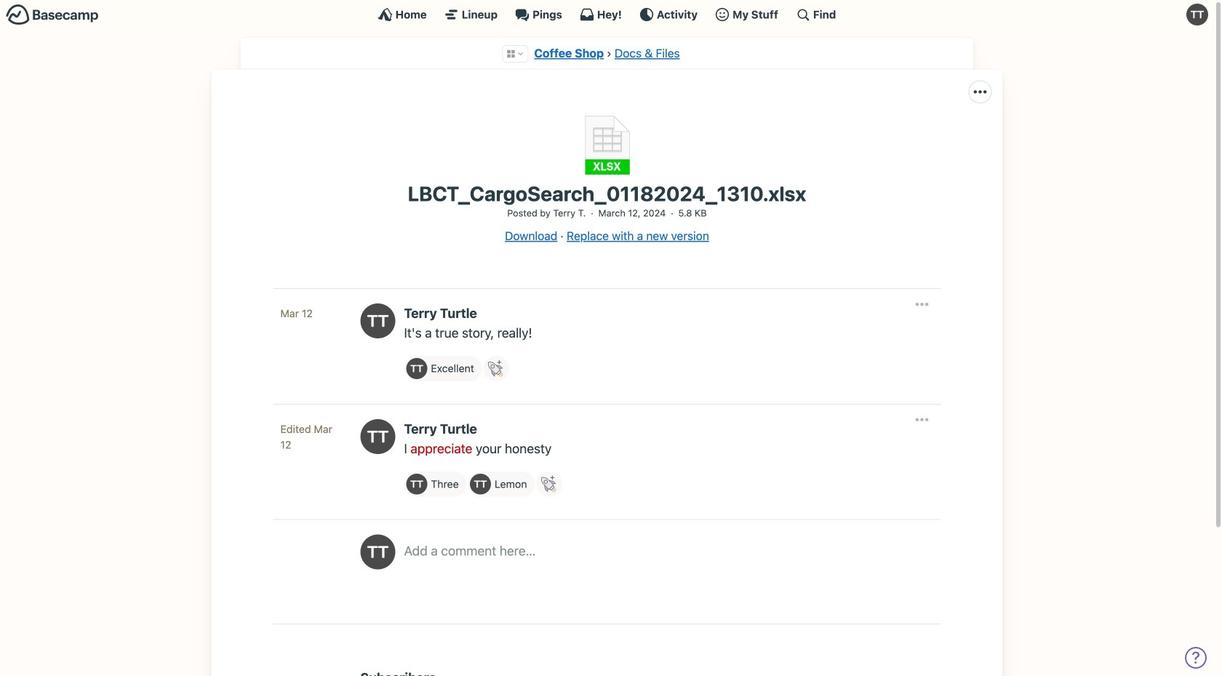 Task type: describe. For each thing, give the bounding box(es) containing it.
terry turtle image inside terry t. boosted the comment with 'excellent' element
[[407, 358, 427, 379]]

march 12, 2024 element
[[599, 207, 666, 218]]

mar 12 element for terry t. boosted the comment with 'three' element
[[281, 423, 333, 451]]

switch accounts image
[[6, 4, 99, 26]]

mar 12 element for terry t. boosted the comment with 'excellent' element
[[281, 307, 313, 320]]



Task type: locate. For each thing, give the bounding box(es) containing it.
2 vertical spatial terry turtle image
[[407, 474, 427, 495]]

terry turtle image inside terry t. boosted the comment with 'three' element
[[407, 474, 427, 495]]

terry turtle image
[[407, 358, 427, 379], [361, 419, 396, 454], [470, 474, 491, 495], [361, 535, 396, 570]]

terry t. boosted the comment with 'three' element
[[404, 472, 467, 497]]

1 horizontal spatial terry turtle image
[[407, 474, 427, 495]]

0 vertical spatial mar 12 element
[[281, 307, 313, 320]]

mar 12 element
[[281, 307, 313, 320], [281, 423, 333, 451]]

terry t. boosted the comment with 'lemon' element
[[468, 472, 535, 497]]

main element
[[0, 0, 1215, 28]]

terry turtle image inside terry t. boosted the comment with 'lemon' element
[[470, 474, 491, 495]]

0 vertical spatial terry turtle image
[[1187, 4, 1209, 25]]

1 mar 12 element from the top
[[281, 307, 313, 320]]

2 mar 12 element from the top
[[281, 423, 333, 451]]

terry t. boosted the comment with 'excellent' element
[[404, 356, 482, 381]]

1 vertical spatial terry turtle image
[[361, 304, 396, 339]]

0 horizontal spatial terry turtle image
[[361, 304, 396, 339]]

keyboard shortcut: ⌘ + / image
[[796, 7, 811, 22]]

1 vertical spatial mar 12 element
[[281, 423, 333, 451]]

terry turtle image
[[1187, 4, 1209, 25], [361, 304, 396, 339], [407, 474, 427, 495]]

2 horizontal spatial terry turtle image
[[1187, 4, 1209, 25]]



Task type: vqa. For each thing, say whether or not it's contained in the screenshot.
in
no



